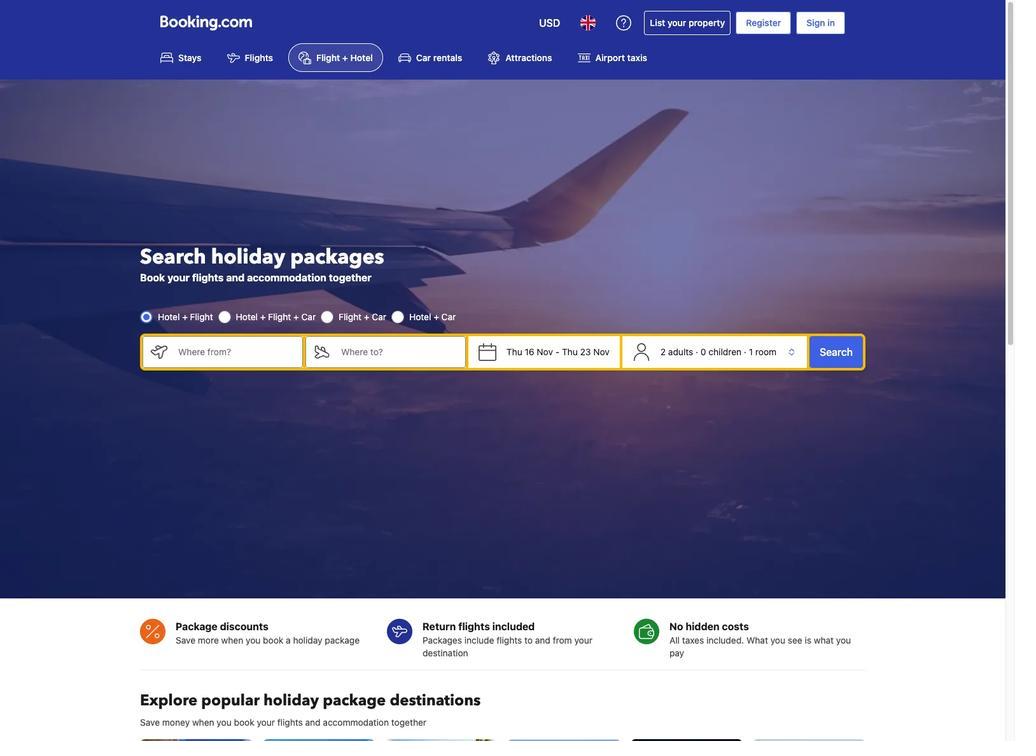Task type: vqa. For each thing, say whether or not it's contained in the screenshot.
search associated with Search
yes



Task type: describe. For each thing, give the bounding box(es) containing it.
from
[[553, 635, 572, 646]]

23
[[581, 346, 591, 357]]

accommodation inside explore popular holiday package destinations save money when you book your flights and accommodation together
[[323, 717, 389, 728]]

no hidden costs all taxes included. what you see is what you pay
[[670, 621, 852, 659]]

flight + car
[[339, 311, 387, 322]]

1 thu from the left
[[507, 346, 523, 357]]

booking.com online hotel reservations image
[[161, 15, 252, 31]]

hotel for hotel + flight + car
[[236, 311, 258, 322]]

car inside "link"
[[417, 52, 431, 63]]

all
[[670, 635, 680, 646]]

1 · from the left
[[696, 346, 699, 357]]

when inside explore popular holiday package destinations save money when you book your flights and accommodation together
[[192, 717, 214, 728]]

1
[[750, 346, 754, 357]]

airport taxis
[[596, 52, 648, 63]]

and inside search holiday packages book your flights and accommodation together
[[226, 272, 245, 283]]

hotel for hotel + flight
[[158, 311, 180, 322]]

return flights included packages include flights to and from your destination
[[423, 621, 593, 659]]

package inside the package discounts save more when you book a holiday package
[[325, 635, 360, 646]]

stays
[[178, 52, 202, 63]]

airport
[[596, 52, 625, 63]]

0
[[701, 346, 707, 357]]

sign
[[807, 17, 826, 28]]

2 adults · 0 children · 1 room
[[661, 346, 777, 357]]

hotel for hotel + car
[[410, 311, 432, 322]]

hidden
[[686, 621, 720, 633]]

-
[[556, 346, 560, 357]]

and inside the return flights included packages include flights to and from your destination
[[536, 635, 551, 646]]

16
[[525, 346, 535, 357]]

+ for hotel + flight + car
[[260, 311, 266, 322]]

attractions link
[[478, 43, 563, 72]]

explore
[[140, 691, 198, 712]]

usd
[[540, 17, 561, 29]]

Where to? field
[[331, 336, 466, 368]]

airport taxis link
[[568, 43, 658, 72]]

your inside search holiday packages book your flights and accommodation together
[[168, 272, 190, 283]]

children
[[709, 346, 742, 357]]

search for search holiday packages book your flights and accommodation together
[[140, 243, 206, 271]]

thu 16 nov - thu 23 nov
[[507, 346, 610, 357]]

is
[[805, 635, 812, 646]]

property
[[689, 17, 726, 28]]

package
[[176, 621, 218, 633]]

list
[[651, 17, 666, 28]]

flight + hotel
[[317, 52, 373, 63]]

accommodation inside search holiday packages book your flights and accommodation together
[[247, 272, 327, 283]]

flights link
[[217, 43, 283, 72]]

you right what
[[837, 635, 852, 646]]

you left the see
[[771, 635, 786, 646]]

together inside search holiday packages book your flights and accommodation together
[[329, 272, 372, 283]]

stays link
[[150, 43, 212, 72]]

car rentals
[[417, 52, 463, 63]]

usd button
[[532, 8, 568, 38]]

popular
[[201, 691, 260, 712]]

see
[[788, 635, 803, 646]]

search holiday packages book your flights and accommodation together
[[140, 243, 384, 283]]

attractions
[[506, 52, 553, 63]]

rentals
[[434, 52, 463, 63]]

taxis
[[628, 52, 648, 63]]

+ for hotel + car
[[434, 311, 439, 322]]

+ for flight + hotel
[[343, 52, 348, 63]]

you inside the package discounts save more when you book a holiday package
[[246, 635, 261, 646]]

holiday inside search holiday packages book your flights and accommodation together
[[211, 243, 285, 271]]

to
[[525, 635, 533, 646]]



Task type: locate. For each thing, give the bounding box(es) containing it.
0 vertical spatial save
[[176, 635, 196, 646]]

include
[[465, 635, 495, 646]]

0 vertical spatial together
[[329, 272, 372, 283]]

1 vertical spatial holiday
[[293, 635, 323, 646]]

and inside explore popular holiday package destinations save money when you book your flights and accommodation together
[[305, 717, 321, 728]]

1 vertical spatial together
[[392, 717, 427, 728]]

book left a
[[263, 635, 284, 646]]

package
[[325, 635, 360, 646], [323, 691, 386, 712]]

0 horizontal spatial together
[[329, 272, 372, 283]]

·
[[696, 346, 699, 357], [745, 346, 747, 357]]

search
[[140, 243, 206, 271], [820, 346, 854, 358]]

your right book
[[168, 272, 190, 283]]

+ for hotel + flight
[[182, 311, 188, 322]]

a
[[286, 635, 291, 646]]

in
[[828, 17, 836, 28]]

1 horizontal spatial save
[[176, 635, 196, 646]]

· left 0
[[696, 346, 699, 357]]

0 vertical spatial package
[[325, 635, 360, 646]]

0 horizontal spatial and
[[226, 272, 245, 283]]

+ for flight + car
[[364, 311, 370, 322]]

return
[[423, 621, 456, 633]]

flight + hotel link
[[289, 43, 383, 72]]

1 vertical spatial accommodation
[[323, 717, 389, 728]]

1 horizontal spatial and
[[305, 717, 321, 728]]

save left money
[[140, 717, 160, 728]]

0 horizontal spatial save
[[140, 717, 160, 728]]

when inside the package discounts save more when you book a holiday package
[[221, 635, 244, 646]]

0 horizontal spatial thu
[[507, 346, 523, 357]]

1 horizontal spatial thu
[[562, 346, 578, 357]]

+
[[343, 52, 348, 63], [182, 311, 188, 322], [260, 311, 266, 322], [294, 311, 299, 322], [364, 311, 370, 322], [434, 311, 439, 322]]

you inside explore popular holiday package destinations save money when you book your flights and accommodation together
[[217, 717, 232, 728]]

your
[[668, 17, 687, 28], [168, 272, 190, 283], [575, 635, 593, 646], [257, 717, 275, 728]]

packages
[[423, 635, 462, 646]]

1 horizontal spatial nov
[[594, 346, 610, 357]]

0 horizontal spatial ·
[[696, 346, 699, 357]]

explore popular holiday package destinations save money when you book your flights and accommodation together
[[140, 691, 481, 728]]

your inside the return flights included packages include flights to and from your destination
[[575, 635, 593, 646]]

1 vertical spatial book
[[234, 717, 255, 728]]

money
[[162, 717, 190, 728]]

register link
[[737, 11, 792, 34]]

2 vertical spatial and
[[305, 717, 321, 728]]

0 vertical spatial search
[[140, 243, 206, 271]]

Where from? field
[[168, 336, 303, 368]]

thu right -
[[562, 346, 578, 357]]

sign in link
[[797, 11, 846, 34]]

· left 1
[[745, 346, 747, 357]]

flights
[[192, 272, 224, 283], [459, 621, 490, 633], [497, 635, 523, 646], [278, 717, 303, 728]]

together down destinations
[[392, 717, 427, 728]]

2 vertical spatial holiday
[[264, 691, 319, 712]]

1 vertical spatial package
[[323, 691, 386, 712]]

1 vertical spatial save
[[140, 717, 160, 728]]

nov
[[537, 346, 553, 357], [594, 346, 610, 357]]

2 · from the left
[[745, 346, 747, 357]]

0 horizontal spatial when
[[192, 717, 214, 728]]

search for search
[[820, 346, 854, 358]]

package inside explore popular holiday package destinations save money when you book your flights and accommodation together
[[323, 691, 386, 712]]

together down packages
[[329, 272, 372, 283]]

book
[[263, 635, 284, 646], [234, 717, 255, 728]]

hotel
[[351, 52, 373, 63], [158, 311, 180, 322], [236, 311, 258, 322], [410, 311, 432, 322]]

0 vertical spatial and
[[226, 272, 245, 283]]

2 nov from the left
[[594, 346, 610, 357]]

packages
[[291, 243, 384, 271]]

book inside explore popular holiday package destinations save money when you book your flights and accommodation together
[[234, 717, 255, 728]]

1 vertical spatial and
[[536, 635, 551, 646]]

1 horizontal spatial together
[[392, 717, 427, 728]]

hotel + flight
[[158, 311, 213, 322]]

room
[[756, 346, 777, 357]]

you down discounts
[[246, 635, 261, 646]]

search button
[[810, 336, 864, 368]]

your inside explore popular holiday package destinations save money when you book your flights and accommodation together
[[257, 717, 275, 728]]

when right money
[[192, 717, 214, 728]]

your right 'from'
[[575, 635, 593, 646]]

0 horizontal spatial book
[[234, 717, 255, 728]]

flights inside explore popular holiday package destinations save money when you book your flights and accommodation together
[[278, 717, 303, 728]]

destination
[[423, 648, 469, 659]]

what
[[815, 635, 834, 646]]

1 horizontal spatial book
[[263, 635, 284, 646]]

search inside button
[[820, 346, 854, 358]]

thu left 16
[[507, 346, 523, 357]]

1 vertical spatial search
[[820, 346, 854, 358]]

adults
[[669, 346, 694, 357]]

car
[[417, 52, 431, 63], [302, 311, 316, 322], [372, 311, 387, 322], [442, 311, 456, 322]]

save down the package
[[176, 635, 196, 646]]

included
[[493, 621, 535, 633]]

0 horizontal spatial nov
[[537, 346, 553, 357]]

save
[[176, 635, 196, 646], [140, 717, 160, 728]]

nov left -
[[537, 346, 553, 357]]

0 vertical spatial accommodation
[[247, 272, 327, 283]]

2 thu from the left
[[562, 346, 578, 357]]

car rentals link
[[388, 43, 473, 72]]

1 horizontal spatial search
[[820, 346, 854, 358]]

book inside the package discounts save more when you book a holiday package
[[263, 635, 284, 646]]

list your property
[[651, 17, 726, 28]]

1 nov from the left
[[537, 346, 553, 357]]

1 vertical spatial when
[[192, 717, 214, 728]]

holiday inside the package discounts save more when you book a holiday package
[[293, 635, 323, 646]]

0 horizontal spatial search
[[140, 243, 206, 271]]

1 horizontal spatial when
[[221, 635, 244, 646]]

book
[[140, 272, 165, 283]]

hotel + car
[[410, 311, 456, 322]]

package discounts save more when you book a holiday package
[[176, 621, 360, 646]]

holiday
[[211, 243, 285, 271], [293, 635, 323, 646], [264, 691, 319, 712]]

more
[[198, 635, 219, 646]]

and
[[226, 272, 245, 283], [536, 635, 551, 646], [305, 717, 321, 728]]

accommodation
[[247, 272, 327, 283], [323, 717, 389, 728]]

your down popular
[[257, 717, 275, 728]]

search inside search holiday packages book your flights and accommodation together
[[140, 243, 206, 271]]

when
[[221, 635, 244, 646], [192, 717, 214, 728]]

holiday inside explore popular holiday package destinations save money when you book your flights and accommodation together
[[264, 691, 319, 712]]

nov right 23 on the right of the page
[[594, 346, 610, 357]]

costs
[[723, 621, 750, 633]]

pay
[[670, 648, 685, 659]]

you
[[246, 635, 261, 646], [771, 635, 786, 646], [837, 635, 852, 646], [217, 717, 232, 728]]

save inside the package discounts save more when you book a holiday package
[[176, 635, 196, 646]]

hotel + flight + car
[[236, 311, 316, 322]]

included.
[[707, 635, 745, 646]]

sign in
[[807, 17, 836, 28]]

0 vertical spatial holiday
[[211, 243, 285, 271]]

flights
[[245, 52, 273, 63]]

together inside explore popular holiday package destinations save money when you book your flights and accommodation together
[[392, 717, 427, 728]]

2
[[661, 346, 666, 357]]

together
[[329, 272, 372, 283], [392, 717, 427, 728]]

what
[[747, 635, 769, 646]]

save inside explore popular holiday package destinations save money when you book your flights and accommodation together
[[140, 717, 160, 728]]

0 vertical spatial when
[[221, 635, 244, 646]]

you down popular
[[217, 717, 232, 728]]

when down discounts
[[221, 635, 244, 646]]

register
[[747, 17, 782, 28]]

2 horizontal spatial and
[[536, 635, 551, 646]]

0 vertical spatial book
[[263, 635, 284, 646]]

flight
[[317, 52, 340, 63], [190, 311, 213, 322], [268, 311, 291, 322], [339, 311, 362, 322]]

book down popular
[[234, 717, 255, 728]]

taxes
[[683, 635, 705, 646]]

destinations
[[390, 691, 481, 712]]

thu
[[507, 346, 523, 357], [562, 346, 578, 357]]

1 horizontal spatial ·
[[745, 346, 747, 357]]

discounts
[[220, 621, 269, 633]]

your right list
[[668, 17, 687, 28]]

list your property link
[[645, 11, 731, 35]]

flights inside search holiday packages book your flights and accommodation together
[[192, 272, 224, 283]]

no
[[670, 621, 684, 633]]



